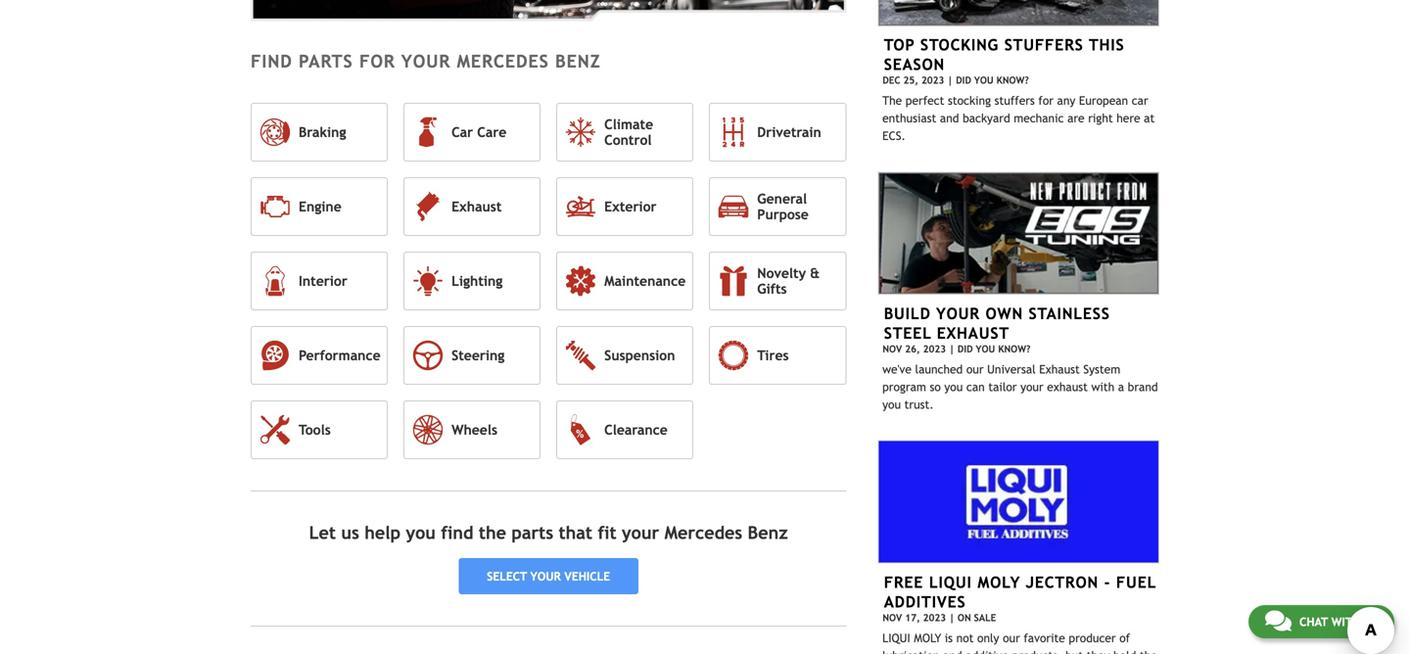 Task type: vqa. For each thing, say whether or not it's contained in the screenshot.
top You
yes



Task type: locate. For each thing, give the bounding box(es) containing it.
0 horizontal spatial mercedes
[[457, 51, 549, 72]]

1 vertical spatial you
[[976, 343, 995, 354]]

your down universal
[[1021, 380, 1044, 394]]

top
[[884, 36, 915, 54]]

tires link
[[709, 326, 846, 385]]

26,
[[905, 343, 920, 354]]

you up stocking
[[974, 75, 994, 86]]

2 vertical spatial you
[[406, 522, 436, 543]]

and down stocking
[[940, 111, 959, 125]]

your
[[401, 51, 451, 72], [1021, 380, 1044, 394], [622, 522, 659, 543], [530, 570, 561, 583]]

free liqui moly jectron - fuel additives link
[[884, 573, 1157, 611]]

car care
[[452, 124, 507, 140]]

1 horizontal spatial our
[[1003, 631, 1020, 645]]

moly up sale
[[978, 573, 1021, 591]]

novelty & gifts
[[757, 265, 820, 297]]

sale
[[974, 612, 996, 623]]

system
[[1083, 362, 1121, 376]]

1 vertical spatial 2023
[[923, 343, 946, 354]]

exhaust down your
[[937, 324, 1010, 342]]

only
[[977, 631, 999, 645]]

select your vehicle button
[[459, 558, 639, 595]]

liqui up additives
[[929, 573, 972, 591]]

brand
[[1128, 380, 1158, 394]]

that
[[559, 522, 593, 543]]

and inside top stocking stuffers this season dec 25, 2023 | did you know? the perfect stocking stuffers for any european car enthusiast and backyard mechanic are right here at ecs.
[[940, 111, 959, 125]]

you down program at the right bottom
[[882, 398, 901, 411]]

1 vertical spatial did
[[958, 343, 973, 354]]

you
[[944, 380, 963, 394], [882, 398, 901, 411], [406, 522, 436, 543]]

did up stocking
[[956, 75, 971, 86]]

1 horizontal spatial for
[[1038, 94, 1054, 107]]

not
[[956, 631, 974, 645]]

you
[[974, 75, 994, 86], [976, 343, 995, 354]]

0 vertical spatial did
[[956, 75, 971, 86]]

0 horizontal spatial exhaust
[[452, 199, 502, 214]]

with inside chat with us link
[[1331, 615, 1360, 629]]

season
[[884, 55, 945, 74]]

liqui up lubrication
[[882, 631, 911, 645]]

0 horizontal spatial benz
[[555, 51, 601, 72]]

0 vertical spatial you
[[974, 75, 994, 86]]

| up launched
[[949, 343, 955, 354]]

0 vertical spatial you
[[944, 380, 963, 394]]

for
[[359, 51, 395, 72], [1038, 94, 1054, 107]]

exterior
[[604, 199, 657, 214]]

2023 inside top stocking stuffers this season dec 25, 2023 | did you know? the perfect stocking stuffers for any european car enthusiast and backyard mechanic are right here at ecs.
[[921, 75, 944, 86]]

build your own stainless steel exhaust image
[[878, 172, 1160, 295]]

top stocking stuffers this season image
[[878, 0, 1160, 26]]

chat with us link
[[1248, 605, 1395, 639]]

know? up "stuffers"
[[997, 75, 1029, 86]]

you down build your own stainless steel exhaust link
[[976, 343, 995, 354]]

chat
[[1299, 615, 1328, 629]]

2 nov from the top
[[883, 612, 902, 623]]

0 vertical spatial 2023
[[921, 75, 944, 86]]

1 vertical spatial benz
[[748, 522, 788, 543]]

producer
[[1069, 631, 1116, 645]]

of
[[1120, 631, 1130, 645]]

help
[[365, 522, 401, 543]]

nov left '26,'
[[883, 343, 902, 354]]

1 horizontal spatial exhaust
[[937, 324, 1010, 342]]

2 vertical spatial |
[[949, 612, 955, 623]]

mercedes right fit
[[665, 522, 742, 543]]

drivetrain link
[[709, 103, 846, 161]]

exhaust up lighting
[[452, 199, 502, 214]]

moly
[[978, 573, 1021, 591], [914, 631, 941, 645]]

1 vertical spatial nov
[[883, 612, 902, 623]]

2 vertical spatial 2023
[[923, 612, 946, 623]]

for inside top stocking stuffers this season dec 25, 2023 | did you know? the perfect stocking stuffers for any european car enthusiast and backyard mechanic are right here at ecs.
[[1038, 94, 1054, 107]]

our right only
[[1003, 631, 1020, 645]]

free liqui moly jectron - fuel additives image
[[878, 440, 1160, 564]]

nov left 17,
[[883, 612, 902, 623]]

0 horizontal spatial for
[[359, 51, 395, 72]]

lighting link
[[404, 252, 541, 310]]

1 vertical spatial with
[[1331, 615, 1360, 629]]

1 horizontal spatial you
[[882, 398, 901, 411]]

1 vertical spatial and
[[943, 649, 962, 654]]

2023 up perfect
[[921, 75, 944, 86]]

nov inside free liqui moly jectron - fuel additives nov 17, 2023 | on sale liqui moly is not only our favorite producer of lubrication and additive products, but they hold th
[[883, 612, 902, 623]]

a
[[1118, 380, 1124, 394]]

2 horizontal spatial you
[[944, 380, 963, 394]]

2023 up launched
[[923, 343, 946, 354]]

right
[[1088, 111, 1113, 125]]

build
[[884, 305, 931, 323]]

2023 inside build your own stainless steel exhaust nov 26, 2023 | did you know? we've launched our universal exhaust system program so you can tailor your exhaust with a brand you trust.
[[923, 343, 946, 354]]

know? inside build your own stainless steel exhaust nov 26, 2023 | did you know? we've launched our universal exhaust system program so you can tailor your exhaust with a brand you trust.
[[998, 343, 1031, 354]]

with down system
[[1091, 380, 1115, 394]]

0 vertical spatial with
[[1091, 380, 1115, 394]]

benz
[[555, 51, 601, 72], [748, 522, 788, 543]]

steel
[[884, 324, 932, 342]]

| inside top stocking stuffers this season dec 25, 2023 | did you know? the perfect stocking stuffers for any european car enthusiast and backyard mechanic are right here at ecs.
[[947, 75, 953, 86]]

know? up universal
[[998, 343, 1031, 354]]

tailor
[[988, 380, 1017, 394]]

select your vehicle
[[487, 570, 610, 583]]

did inside build your own stainless steel exhaust nov 26, 2023 | did you know? we've launched our universal exhaust system program so you can tailor your exhaust with a brand you trust.
[[958, 343, 973, 354]]

1 horizontal spatial with
[[1331, 615, 1360, 629]]

drivetrain
[[757, 124, 821, 140]]

for right parts
[[359, 51, 395, 72]]

parts
[[299, 51, 353, 72]]

0 vertical spatial moly
[[978, 573, 1021, 591]]

mechanic
[[1014, 111, 1064, 125]]

&
[[810, 265, 820, 281]]

our up can
[[966, 362, 984, 376]]

0 vertical spatial for
[[359, 51, 395, 72]]

0 horizontal spatial with
[[1091, 380, 1115, 394]]

stuffers
[[995, 94, 1035, 107]]

0 vertical spatial know?
[[997, 75, 1029, 86]]

1 vertical spatial our
[[1003, 631, 1020, 645]]

did up launched
[[958, 343, 973, 354]]

1 horizontal spatial mercedes
[[665, 522, 742, 543]]

0 vertical spatial and
[[940, 111, 959, 125]]

your right select
[[530, 570, 561, 583]]

0 horizontal spatial moly
[[914, 631, 941, 645]]

mercedes
[[457, 51, 549, 72], [665, 522, 742, 543]]

1 vertical spatial liqui
[[882, 631, 911, 645]]

0 vertical spatial liqui
[[929, 573, 972, 591]]

european
[[1079, 94, 1128, 107]]

did
[[956, 75, 971, 86], [958, 343, 973, 354]]

0 vertical spatial our
[[966, 362, 984, 376]]

1 nov from the top
[[883, 343, 902, 354]]

know? inside top stocking stuffers this season dec 25, 2023 | did you know? the perfect stocking stuffers for any european car enthusiast and backyard mechanic are right here at ecs.
[[997, 75, 1029, 86]]

1 vertical spatial you
[[882, 398, 901, 411]]

our inside build your own stainless steel exhaust nov 26, 2023 | did you know? we've launched our universal exhaust system program so you can tailor your exhaust with a brand you trust.
[[966, 362, 984, 376]]

and down is
[[943, 649, 962, 654]]

with
[[1091, 380, 1115, 394], [1331, 615, 1360, 629]]

0 horizontal spatial our
[[966, 362, 984, 376]]

climate
[[604, 116, 653, 132]]

and
[[940, 111, 959, 125], [943, 649, 962, 654]]

clearance link
[[556, 400, 694, 459]]

ecs.
[[882, 129, 906, 143]]

2 vertical spatial exhaust
[[1039, 362, 1080, 376]]

stocking
[[948, 94, 991, 107]]

build your own stainless steel exhaust nov 26, 2023 | did you know? we've launched our universal exhaust system program so you can tailor your exhaust with a brand you trust.
[[882, 305, 1158, 411]]

mercedes down mercedes benz banner image
[[457, 51, 549, 72]]

select
[[487, 570, 527, 583]]

free
[[884, 573, 924, 591]]

you right so
[[944, 380, 963, 394]]

additives
[[884, 593, 966, 611]]

1 horizontal spatial benz
[[748, 522, 788, 543]]

0 vertical spatial |
[[947, 75, 953, 86]]

lighting
[[452, 273, 503, 289]]

25,
[[903, 75, 919, 86]]

with left us in the right bottom of the page
[[1331, 615, 1360, 629]]

you inside build your own stainless steel exhaust nov 26, 2023 | did you know? we've launched our universal exhaust system program so you can tailor your exhaust with a brand you trust.
[[976, 343, 995, 354]]

vehicle
[[564, 570, 610, 583]]

backyard
[[963, 111, 1010, 125]]

you left find
[[406, 522, 436, 543]]

climate control
[[604, 116, 653, 148]]

exhaust
[[452, 199, 502, 214], [937, 324, 1010, 342], [1039, 362, 1080, 376]]

own
[[986, 305, 1023, 323]]

| left on
[[949, 612, 955, 623]]

1 vertical spatial know?
[[998, 343, 1031, 354]]

1 vertical spatial |
[[949, 343, 955, 354]]

2023 inside free liqui moly jectron - fuel additives nov 17, 2023 | on sale liqui moly is not only our favorite producer of lubrication and additive products, but they hold th
[[923, 612, 946, 623]]

moly left is
[[914, 631, 941, 645]]

exhaust up "exhaust"
[[1039, 362, 1080, 376]]

| up stocking
[[947, 75, 953, 86]]

with inside build your own stainless steel exhaust nov 26, 2023 | did you know? we've launched our universal exhaust system program so you can tailor your exhaust with a brand you trust.
[[1091, 380, 1115, 394]]

2023 down additives
[[923, 612, 946, 623]]

but
[[1066, 649, 1083, 654]]

0 vertical spatial nov
[[883, 343, 902, 354]]

for up the mechanic
[[1038, 94, 1054, 107]]

trust.
[[905, 398, 934, 411]]

know?
[[997, 75, 1029, 86], [998, 343, 1031, 354]]

liqui
[[929, 573, 972, 591], [882, 631, 911, 645]]

fit
[[598, 522, 617, 543]]

stainless
[[1029, 305, 1110, 323]]

maintenance link
[[556, 252, 694, 310]]

your up car care link
[[401, 51, 451, 72]]

is
[[945, 631, 953, 645]]

1 vertical spatial for
[[1038, 94, 1054, 107]]



Task type: describe. For each thing, give the bounding box(es) containing it.
any
[[1057, 94, 1076, 107]]

performance link
[[251, 326, 388, 385]]

1 vertical spatial moly
[[914, 631, 941, 645]]

17,
[[905, 612, 920, 623]]

the
[[479, 522, 506, 543]]

products,
[[1012, 649, 1062, 654]]

at
[[1144, 111, 1155, 125]]

are
[[1068, 111, 1085, 125]]

novelty & gifts link
[[709, 252, 846, 310]]

find
[[441, 522, 473, 543]]

maintenance
[[604, 273, 686, 289]]

car
[[452, 124, 473, 140]]

0 vertical spatial mercedes
[[457, 51, 549, 72]]

wheels link
[[404, 400, 541, 459]]

your
[[936, 305, 980, 323]]

universal
[[987, 362, 1036, 376]]

car
[[1132, 94, 1148, 107]]

jectron
[[1026, 573, 1099, 591]]

can
[[966, 380, 985, 394]]

lubrication
[[882, 649, 940, 654]]

car care link
[[404, 103, 541, 161]]

clearance
[[604, 422, 668, 438]]

free liqui moly jectron - fuel additives nov 17, 2023 | on sale liqui moly is not only our favorite producer of lubrication and additive products, but they hold th
[[882, 573, 1157, 654]]

favorite
[[1024, 631, 1065, 645]]

tires
[[757, 347, 789, 363]]

braking link
[[251, 103, 388, 161]]

here
[[1117, 111, 1140, 125]]

stocking
[[920, 36, 999, 54]]

our inside free liqui moly jectron - fuel additives nov 17, 2023 | on sale liqui moly is not only our favorite producer of lubrication and additive products, but they hold th
[[1003, 631, 1020, 645]]

tools link
[[251, 400, 388, 459]]

purpose
[[757, 207, 809, 222]]

tools
[[299, 422, 331, 438]]

-
[[1104, 573, 1111, 591]]

gifts
[[757, 281, 787, 297]]

the
[[882, 94, 902, 107]]

exhaust
[[1047, 380, 1088, 394]]

engine link
[[251, 177, 388, 236]]

parts
[[512, 522, 553, 543]]

1 vertical spatial exhaust
[[937, 324, 1010, 342]]

you inside top stocking stuffers this season dec 25, 2023 | did you know? the perfect stocking stuffers for any european car enthusiast and backyard mechanic are right here at ecs.
[[974, 75, 994, 86]]

1 horizontal spatial liqui
[[929, 573, 972, 591]]

wheels
[[452, 422, 497, 438]]

perfect
[[906, 94, 944, 107]]

general purpose link
[[709, 177, 846, 236]]

0 horizontal spatial you
[[406, 522, 436, 543]]

general
[[757, 191, 807, 206]]

care
[[477, 124, 507, 140]]

so
[[930, 380, 941, 394]]

exterior link
[[556, 177, 694, 236]]

top stocking stuffers this season link
[[884, 36, 1125, 74]]

2 horizontal spatial exhaust
[[1039, 362, 1080, 376]]

your inside button
[[530, 570, 561, 583]]

us
[[341, 522, 359, 543]]

and inside free liqui moly jectron - fuel additives nov 17, 2023 | on sale liqui moly is not only our favorite producer of lubrication and additive products, but they hold th
[[943, 649, 962, 654]]

enthusiast
[[882, 111, 937, 125]]

fuel
[[1116, 573, 1157, 591]]

| inside free liqui moly jectron - fuel additives nov 17, 2023 | on sale liqui moly is not only our favorite producer of lubrication and additive products, but they hold th
[[949, 612, 955, 623]]

did inside top stocking stuffers this season dec 25, 2023 | did you know? the perfect stocking stuffers for any european car enthusiast and backyard mechanic are right here at ecs.
[[956, 75, 971, 86]]

we've
[[882, 362, 912, 376]]

find parts for your mercedes benz
[[251, 51, 601, 72]]

your right fit
[[622, 522, 659, 543]]

comments image
[[1265, 609, 1292, 633]]

braking
[[299, 124, 346, 140]]

climate control link
[[556, 103, 694, 161]]

chat with us
[[1299, 615, 1378, 629]]

novelty
[[757, 265, 806, 281]]

0 horizontal spatial liqui
[[882, 631, 911, 645]]

find
[[251, 51, 293, 72]]

| inside build your own stainless steel exhaust nov 26, 2023 | did you know? we've launched our universal exhaust system program so you can tailor your exhaust with a brand you trust.
[[949, 343, 955, 354]]

nov inside build your own stainless steel exhaust nov 26, 2023 | did you know? we've launched our universal exhaust system program so you can tailor your exhaust with a brand you trust.
[[883, 343, 902, 354]]

build your own stainless steel exhaust link
[[884, 305, 1110, 342]]

dec
[[883, 75, 901, 86]]

performance
[[299, 347, 381, 363]]

suspension link
[[556, 326, 694, 385]]

mercedes benz banner image image
[[251, 0, 846, 21]]

your inside build your own stainless steel exhaust nov 26, 2023 | did you know? we've launched our universal exhaust system program so you can tailor your exhaust with a brand you trust.
[[1021, 380, 1044, 394]]

engine
[[299, 199, 342, 214]]

0 vertical spatial exhaust
[[452, 199, 502, 214]]

let us help you find the parts that fit your     mercedes benz
[[309, 522, 788, 543]]

1 vertical spatial mercedes
[[665, 522, 742, 543]]

1 horizontal spatial moly
[[978, 573, 1021, 591]]

interior link
[[251, 252, 388, 310]]

control
[[604, 132, 652, 148]]

suspension
[[604, 347, 675, 363]]

launched
[[915, 362, 963, 376]]

hold
[[1114, 649, 1136, 654]]

on
[[958, 612, 971, 623]]

exhaust link
[[404, 177, 541, 236]]

interior
[[299, 273, 347, 289]]

stuffers
[[1004, 36, 1084, 54]]

0 vertical spatial benz
[[555, 51, 601, 72]]

let
[[309, 522, 336, 543]]

steering
[[452, 347, 505, 363]]



